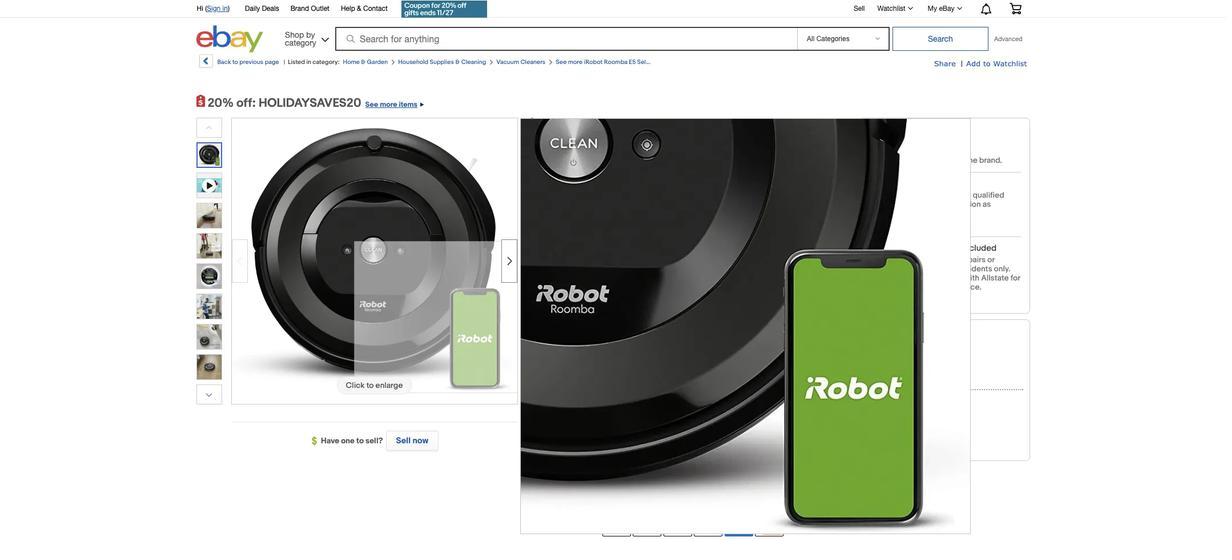 Task type: locate. For each thing, give the bounding box(es) containing it.
save inside irobot roomba e5 (5150) vacuum cleaning robot manufacturer certified refurbished buy direct. save direct. 2-year warranty +free shipping
[[573, 170, 591, 181]]

united
[[721, 481, 743, 490]]

buy left it
[[762, 273, 776, 283]]

0 vertical spatial shipping
[[711, 170, 745, 181]]

manufacturer
[[528, 150, 611, 166]]

1 vertical spatial or
[[656, 468, 664, 479]]

estimated
[[603, 468, 642, 479]]

save for save seller
[[883, 398, 901, 408]]

0 vertical spatial contact
[[363, 5, 388, 13]]

0 vertical spatial watchlist
[[878, 5, 906, 13]]

free right easy.
[[615, 369, 631, 378]]

us down $112.49
[[633, 286, 644, 297]]

0 vertical spatial buy
[[528, 170, 542, 181]]

this
[[616, 430, 630, 440]]

interest
[[608, 314, 638, 325]]

cleaning left robot
[[738, 134, 794, 150]]

contact up visit store 'link'
[[866, 413, 896, 422]]

irobot roomba e5 (5150) vacuum cleaning robot manufacturer certified refurbished buy direct. save direct. 2-year warranty +free shipping
[[528, 134, 835, 181]]

the
[[966, 155, 978, 165], [594, 186, 606, 196]]

save inside button
[[883, 398, 901, 408]]

see
[[556, 58, 567, 66], [366, 100, 379, 109], [866, 439, 880, 449], [698, 457, 713, 467], [787, 501, 802, 511]]

1 horizontal spatial and
[[937, 199, 950, 209]]

0 horizontal spatial shipping
[[659, 457, 694, 467]]

brand
[[291, 5, 309, 13]]

on right mo
[[609, 325, 619, 335]]

picture 1 of 11 image
[[197, 143, 221, 167]]

to down advanced link
[[984, 59, 991, 68]]

items down "household"
[[399, 100, 418, 109]]

1 horizontal spatial buy
[[762, 273, 776, 283]]

shop up 98.6%
[[866, 358, 883, 367]]

1 vertical spatial contact
[[866, 413, 896, 422]]

more down garden
[[380, 100, 398, 109]]

by right 'directly'
[[956, 155, 965, 165]]

breathe
[[565, 369, 593, 378]]

1 vertical spatial watchlist
[[994, 59, 1028, 68]]

home & garden
[[343, 58, 388, 66]]

0 horizontal spatial save
[[573, 170, 591, 181]]

refurbished up are
[[912, 178, 960, 189]]

0 vertical spatial learn more link
[[891, 220, 932, 230]]

0 vertical spatial details
[[715, 457, 741, 467]]

american express image
[[725, 518, 754, 537]]

to right 2
[[735, 468, 743, 479]]

save up no
[[595, 297, 614, 308]]

0 vertical spatial sold
[[909, 155, 925, 165]]

states
[[745, 481, 766, 490]]

. for shipping
[[694, 457, 696, 467]]

irobot down search for anything text box
[[584, 58, 603, 66]]

my ebay
[[928, 5, 955, 13]]

watchlist down advanced
[[994, 59, 1028, 68]]

1 vertical spatial e5
[[627, 134, 643, 150]]

with details__icon image left item
[[868, 146, 882, 161]]

for right only.
[[1011, 273, 1021, 283]]

98.6% positive feedback
[[866, 371, 949, 380]]

learn more link for two-year warranty included
[[891, 294, 932, 303]]

0 horizontal spatial cleaning
[[462, 58, 486, 66]]

ebay right text__icon
[[541, 118, 560, 129]]

ebay right my
[[940, 5, 955, 13]]

and left returns.
[[666, 369, 680, 378]]

1 horizontal spatial for
[[1011, 273, 1021, 283]]

my
[[928, 5, 938, 13]]

1 horizontal spatial direct.
[[593, 170, 620, 181]]

.
[[694, 457, 696, 467], [663, 501, 665, 511], [783, 501, 785, 511]]

contact inside contact seller visit store see other items
[[866, 413, 896, 422]]

$379.99
[[646, 286, 676, 297]]

seller
[[667, 501, 689, 511]]

0 horizontal spatial direct.
[[544, 170, 571, 181]]

save
[[573, 170, 591, 181], [595, 297, 614, 308], [883, 398, 901, 408]]

ebay up all
[[891, 178, 910, 189]]

irobot down text__icon
[[528, 134, 570, 150]]

ebay up feedback
[[919, 358, 935, 367]]

before
[[666, 468, 692, 479]]

shop left confidence
[[868, 126, 890, 137]]

learn down intended.
[[891, 220, 911, 230]]

0 vertical spatial and
[[937, 199, 950, 209]]

0 vertical spatial learn
[[891, 220, 911, 230]]

1 horizontal spatial watchlist
[[994, 59, 1028, 68]]

direct. up watched
[[544, 170, 571, 181]]

protected
[[891, 255, 928, 265]]

0 vertical spatial items
[[399, 100, 418, 109]]

sell inside account navigation
[[854, 4, 865, 12]]

daily deals link
[[245, 3, 279, 15]]

items right other at the bottom
[[903, 439, 923, 449]]

year
[[910, 243, 927, 254]]

take
[[547, 430, 564, 440]]

2 vertical spatial save
[[883, 398, 901, 408]]

with right $99+
[[643, 325, 659, 335]]

0 vertical spatial vacuum
[[497, 58, 519, 66]]

0 vertical spatial add
[[967, 59, 981, 68]]

add left cart
[[760, 300, 777, 311]]

direct. up last
[[593, 170, 620, 181]]

2 vertical spatial items
[[903, 439, 923, 449]]

wi-
[[678, 58, 687, 66]]

seller for contact
[[898, 413, 918, 422]]

video 1 of 1 image
[[197, 173, 221, 198]]

0 vertical spatial by
[[306, 30, 315, 39]]

the inside us $112.49 main content
[[594, 186, 606, 196]]

&
[[357, 5, 362, 13], [361, 58, 366, 66], [456, 58, 460, 66]]

0 vertical spatial the
[[966, 155, 978, 165]]

returns:
[[563, 500, 596, 511]]

1 horizontal spatial the
[[966, 155, 978, 165]]

seller inside contact seller visit store see other items
[[898, 413, 918, 422]]

0 vertical spatial certified
[[614, 150, 670, 166]]

add inside the share | add to watchlist
[[967, 59, 981, 68]]

2 horizontal spatial on
[[909, 358, 917, 367]]

0 horizontal spatial for
[[712, 501, 722, 511]]

picture 5 of 11 image
[[197, 294, 221, 319]]

0 vertical spatial or
[[988, 255, 995, 265]]

warranty
[[648, 170, 682, 181]]

to left watchlist
[[773, 328, 781, 339]]

add for add to cart
[[760, 300, 777, 311]]

sold down from
[[909, 155, 925, 165]]

add right share
[[967, 59, 981, 68]]

& right supplies on the top
[[456, 58, 460, 66]]

sell for sell
[[854, 4, 865, 12]]

0 horizontal spatial vacuum
[[497, 58, 519, 66]]

shipping up the 5259
[[633, 369, 664, 378]]

direct from irobot item sold directly by the brand.
[[891, 143, 1003, 165]]

for
[[1011, 273, 1021, 283], [712, 501, 722, 511]]

0 horizontal spatial shipping
[[633, 369, 664, 378]]

1 horizontal spatial details
[[804, 501, 830, 511]]

1 horizontal spatial sold
[[909, 155, 925, 165]]

2 vertical spatial shop
[[866, 358, 883, 367]]

vacuum up +free
[[685, 134, 736, 150]]

by inside the ebay refurbished all items are tested by qualified refurbishers and function as intended. learn more
[[963, 190, 972, 200]]

add for add to watchlist
[[755, 328, 771, 339]]

free standard shipping . see details
[[603, 457, 741, 467]]

sell link
[[849, 4, 871, 12]]

see more items
[[366, 100, 418, 109]]

buy up 185
[[528, 170, 542, 181]]

e5 left self-
[[629, 58, 636, 66]]

1 vertical spatial and
[[666, 369, 680, 378]]

0 vertical spatial see details link
[[698, 457, 741, 467]]

buy
[[528, 170, 542, 181], [762, 273, 776, 283]]

with details__icon image
[[868, 146, 882, 161], [868, 196, 882, 210], [868, 265, 882, 279], [541, 368, 552, 379], [541, 397, 552, 410]]

0 vertical spatial seller
[[902, 398, 922, 408]]

6
[[697, 314, 702, 325]]

1 horizontal spatial contact
[[866, 413, 896, 422]]

e5 inside irobot roomba e5 (5150) vacuum cleaning robot manufacturer certified refurbished buy direct. save direct. 2-year warranty +free shipping
[[627, 134, 643, 150]]

0 horizontal spatial buy
[[528, 170, 542, 181]]

two-year warranty included
[[891, 243, 997, 254]]

sell left now
[[396, 435, 411, 446]]

| right share button
[[962, 59, 964, 69]]

|
[[284, 58, 285, 66], [962, 59, 964, 69]]

household supplies & cleaning link
[[398, 58, 486, 66]]

& right help
[[357, 5, 362, 13]]

buy it now
[[762, 273, 803, 283]]

roomba down the ebay refurbished
[[573, 134, 624, 150]]

learn more link down intended.
[[891, 220, 932, 230]]

1 vertical spatial learn
[[891, 294, 911, 303]]

for inside us $112.49 main content
[[712, 501, 722, 511]]

2 horizontal spatial save
[[883, 398, 901, 408]]

by right tested
[[963, 190, 972, 200]]

$112.49
[[617, 267, 666, 285]]

2 vertical spatial on
[[644, 468, 654, 479]]

frictionless
[[897, 282, 937, 292]]

item direct from brand image
[[866, 330, 935, 353]]

watchlist right sell link
[[878, 5, 906, 13]]

0 vertical spatial roomba
[[604, 58, 628, 66]]

warranty
[[928, 243, 961, 254]]

items inside the ebay refurbished all items are tested by qualified refurbishers and function as intended. learn more
[[902, 190, 923, 200]]

contact right help
[[363, 5, 388, 13]]

1 learn from the top
[[891, 220, 911, 230]]

by down the brand outlet link
[[306, 30, 315, 39]]

2 learn more link from the top
[[891, 294, 932, 303]]

1 horizontal spatial cleaning
[[738, 134, 794, 150]]

contact inside help & contact link
[[363, 5, 388, 13]]

hazleton,
[[642, 481, 673, 490]]

e5 left (5150)
[[627, 134, 643, 150]]

0 vertical spatial save
[[573, 170, 591, 181]]

shipping up discover image
[[749, 501, 783, 511]]

None submit
[[893, 27, 989, 51]]

credit*
[[595, 335, 623, 346]]

1 vertical spatial add
[[760, 300, 777, 311]]

direct.
[[544, 170, 571, 181], [593, 170, 620, 181]]

on up 98.6% positive feedback
[[909, 358, 917, 367]]

certified left -
[[602, 211, 635, 221]]

shipping right +free
[[711, 170, 745, 181]]

0 vertical spatial on
[[609, 325, 619, 335]]

to right the one
[[357, 436, 364, 446]]

more information - about this item condition image
[[694, 211, 704, 221]]

now
[[786, 273, 803, 283]]

by inside the shop by category
[[306, 30, 315, 39]]

| left the listed
[[284, 58, 285, 66]]

1 vertical spatial items
[[902, 190, 923, 200]]

items right all
[[902, 190, 923, 200]]

1 horizontal spatial see details link
[[787, 501, 830, 511]]

. left seller on the right of page
[[663, 501, 665, 511]]

and
[[937, 199, 950, 209], [666, 369, 680, 378]]

learn more link down the frictionless
[[891, 294, 932, 303]]

in left 6
[[688, 314, 695, 325]]

shop inside the shop by category
[[285, 30, 304, 39]]

available
[[699, 232, 731, 242]]

us up list
[[595, 267, 614, 285]]

& inside account navigation
[[357, 5, 362, 13]]

with inside no interest if paid in full in 6 mo on $99+ with paypal credit*
[[643, 325, 659, 335]]

cleaning right supplies on the top
[[462, 58, 486, 66]]

0 horizontal spatial the
[[594, 186, 606, 196]]

1 learn more link from the top
[[891, 220, 932, 230]]

1 horizontal spatial .
[[694, 457, 696, 467]]

1 vertical spatial shop
[[868, 126, 890, 137]]

1 horizontal spatial save
[[595, 297, 614, 308]]

breathe easy. free shipping and returns.
[[565, 369, 709, 378]]

in inside account navigation
[[223, 5, 228, 13]]

sell left watchlist link
[[854, 4, 865, 12]]

refurbishers
[[891, 199, 935, 209]]

sold inside us $112.49 main content
[[761, 232, 777, 242]]

shipping inside irobot roomba e5 (5150) vacuum cleaning robot manufacturer certified refurbished buy direct. save direct. 2-year warranty +free shipping
[[711, 170, 745, 181]]

refurbished
[[561, 118, 609, 129], [673, 150, 748, 166], [912, 178, 960, 189], [642, 211, 687, 221]]

1 vertical spatial roomba
[[573, 134, 624, 150]]

1 vertical spatial shipping
[[659, 457, 694, 467]]

shipping
[[711, 170, 745, 181], [659, 457, 694, 467]]

seller inside button
[[902, 398, 922, 408]]

take us $22.50 off this item.
[[545, 430, 649, 440]]

vacuum left the cleaners on the top of the page
[[497, 58, 519, 66]]

learn down a
[[891, 294, 911, 303]]

e5
[[629, 58, 636, 66], [627, 134, 643, 150]]

0 vertical spatial sell
[[854, 4, 865, 12]]

more down the frictionless
[[913, 294, 932, 303]]

1 vertical spatial sell
[[396, 435, 411, 446]]

on inside no interest if paid in full in 6 mo on $99+ with paypal credit*
[[609, 325, 619, 335]]

1 vertical spatial the
[[594, 186, 606, 196]]

located
[[603, 481, 630, 490]]

0 vertical spatial for
[[1011, 273, 1021, 283]]

us $112.49
[[595, 267, 666, 285]]

the left last
[[594, 186, 606, 196]]

with details__icon image left your
[[868, 265, 882, 279]]

1 horizontal spatial shipping
[[749, 501, 783, 511]]

text__icon image
[[528, 117, 537, 128]]

other
[[882, 439, 901, 449]]

free up estimated
[[603, 457, 620, 467]]

roomba
[[604, 58, 628, 66], [573, 134, 624, 150]]

with details__icon image left all
[[868, 196, 882, 210]]

refurbished up +free
[[673, 150, 748, 166]]

0 horizontal spatial on
[[609, 325, 619, 335]]

share button
[[935, 58, 957, 69]]

1 horizontal spatial sell
[[854, 4, 865, 12]]

picture 2 of 11 image
[[197, 203, 221, 228]]

1 vertical spatial details
[[804, 501, 830, 511]]

0 vertical spatial shop
[[285, 30, 304, 39]]

. up the sat,
[[694, 457, 696, 467]]

in:
[[632, 481, 640, 490]]

2 vertical spatial by
[[963, 190, 972, 200]]

paypal image
[[603, 518, 632, 537]]

the left brand.
[[966, 155, 978, 165]]

1 vertical spatial by
[[956, 155, 965, 165]]

1 vertical spatial sold
[[761, 232, 777, 242]]

1 vertical spatial learn more link
[[891, 294, 932, 303]]

irobot inside irobot roomba e5 (5150) vacuum cleaning robot manufacturer certified refurbished buy direct. save direct. 2-year warranty +free shipping
[[528, 134, 570, 150]]

buy it now link
[[717, 267, 848, 290]]

| listed in category:
[[284, 58, 340, 66]]

contact seller link
[[866, 413, 918, 422]]

0 horizontal spatial sold
[[761, 232, 777, 242]]

irobot up 'directly'
[[937, 143, 963, 154]]

with details__icon image left this
[[541, 397, 552, 410]]

by inside direct from irobot item sold directly by the brand.
[[956, 155, 965, 165]]

1 vertical spatial seller
[[898, 413, 918, 422]]

1 direct. from the left
[[544, 170, 571, 181]]

and inside us $112.49 main content
[[666, 369, 680, 378]]

certified
[[614, 150, 670, 166], [602, 211, 635, 221]]

shop down "brand"
[[285, 30, 304, 39]]

)
[[228, 5, 230, 13]]

1 horizontal spatial vacuum
[[685, 134, 736, 150]]

in right the listed
[[307, 58, 311, 66]]

in right the sign
[[223, 5, 228, 13]]

share | add to watchlist
[[935, 59, 1028, 69]]

roomba left self-
[[604, 58, 628, 66]]

two-
[[891, 243, 910, 254]]

0 horizontal spatial see details link
[[698, 457, 741, 467]]

mo
[[595, 325, 607, 335]]

or
[[988, 255, 995, 265], [656, 468, 664, 479]]

shipping up before
[[659, 457, 694, 467]]

add to cart
[[760, 300, 804, 311]]

ebay inside us $112.49 main content
[[541, 118, 560, 129]]

quantity:
[[560, 231, 596, 242]]

certified up year
[[614, 150, 670, 166]]

hours
[[634, 186, 654, 196]]

or down included
[[988, 255, 995, 265]]

1 vertical spatial save
[[595, 297, 614, 308]]

category:
[[313, 58, 340, 66]]

and right are
[[937, 199, 950, 209]]

2 vertical spatial add
[[755, 328, 771, 339]]

0 horizontal spatial watchlist
[[878, 5, 906, 13]]

1 horizontal spatial shipping
[[711, 170, 745, 181]]

. up discover image
[[783, 501, 785, 511]]

more down intended.
[[913, 220, 932, 230]]

on up the hazleton,
[[644, 468, 654, 479]]

shop by category button
[[280, 25, 332, 50]]

0 horizontal spatial or
[[656, 468, 664, 479]]

email
[[909, 273, 929, 283]]

0 horizontal spatial .
[[663, 501, 665, 511]]

details
[[715, 457, 741, 467], [804, 501, 830, 511]]

for right pays
[[712, 501, 722, 511]]

1 vertical spatial vacuum
[[685, 134, 736, 150]]

learn
[[891, 220, 911, 230], [891, 294, 911, 303]]

all
[[891, 190, 901, 200]]

more for see more items
[[380, 100, 398, 109]]

more down search for anything text box
[[568, 58, 583, 66]]

fast
[[946, 255, 959, 265]]

0 horizontal spatial contact
[[363, 5, 388, 13]]

0 horizontal spatial sell
[[396, 435, 411, 446]]

shop for shop with confidence
[[868, 126, 890, 137]]

tested
[[938, 190, 961, 200]]

& right 'home'
[[361, 58, 366, 66]]

sold right 5,259
[[761, 232, 777, 242]]

0 horizontal spatial and
[[666, 369, 680, 378]]

estimated on or before sat, dec 2 to 95125
[[603, 468, 768, 479]]



Task type: vqa. For each thing, say whether or not it's contained in the screenshot.
the leftmost cel
no



Task type: describe. For each thing, give the bounding box(es) containing it.
your
[[891, 273, 908, 283]]

with down repairs
[[965, 273, 980, 283]]

cleaning inside irobot roomba e5 (5150) vacuum cleaning robot manufacturer certified refurbished buy direct. save direct. 2-year warranty +free shipping
[[738, 134, 794, 150]]

picture 3 of 11 image
[[197, 234, 221, 258]]

vacuum cleaners link
[[497, 58, 546, 66]]

watchlist
[[783, 328, 818, 339]]

roomba inside irobot roomba e5 (5150) vacuum cleaning robot manufacturer certified refurbished buy direct. save direct. 2-year warranty +free shipping
[[573, 134, 624, 150]]

sold inside direct from irobot item sold directly by the brand.
[[909, 155, 925, 165]]

1 vertical spatial see details link
[[787, 501, 830, 511]]

& for garden
[[361, 58, 366, 66]]

watchlist inside the share | add to watchlist
[[994, 59, 1028, 68]]

list
[[595, 286, 609, 297]]

learn more link for ebay refurbished
[[891, 220, 932, 230]]

in right watched
[[586, 186, 592, 196]]

with down two-year warranty included
[[929, 255, 944, 265]]

none submit inside the "shop by category" 'banner'
[[893, 27, 989, 51]]

20%
[[208, 96, 234, 111]]

home
[[343, 58, 360, 66]]

save seller button
[[866, 396, 922, 409]]

visa image
[[664, 518, 693, 537]]

with details__icon image for this one's trending.
[[541, 397, 552, 410]]

more for learn more
[[913, 294, 932, 303]]

by for ebay
[[963, 190, 972, 200]]

0 vertical spatial e5
[[629, 58, 636, 66]]

refurbished inside irobot roomba e5 (5150) vacuum cleaning robot manufacturer certified refurbished buy direct. save direct. 2-year warranty +free shipping
[[673, 150, 748, 166]]

. for returns
[[663, 501, 665, 511]]

add to watchlist link
[[967, 58, 1028, 69]]

refurbished inside the ebay refurbished all items are tested by qualified refurbishers and function as intended. learn more
[[912, 178, 960, 189]]

store
[[884, 426, 903, 435]]

5,259
[[739, 232, 759, 242]]

watchlist link
[[872, 2, 919, 15]]

with details__icon image for direct from irobot
[[868, 146, 882, 161]]

your shopping cart image
[[1010, 3, 1023, 14]]

feedback
[[917, 371, 949, 380]]

items inside contact seller visit store see other items
[[903, 439, 923, 449]]

save for save us $267.50 (70% off)
[[595, 297, 614, 308]]

watched
[[553, 186, 584, 196]]

already
[[675, 398, 702, 408]]

paid
[[647, 314, 664, 325]]

with details__icon image for two-year warranty included
[[868, 265, 882, 279]]

have
[[321, 436, 340, 446]]

to left cart
[[778, 300, 786, 311]]

refurbished up limited
[[642, 211, 687, 221]]

irobot roomba e5 (5150) vacuum cleaning robot manufacturer certified refurbished - picture 1 of 11 image
[[232, 128, 517, 392]]

have one to sell?
[[321, 436, 383, 446]]

protected with fast repairs or replacements. u.s residents only. your email is shared with allstate for a frictionless experience.
[[891, 255, 1021, 292]]

confidence
[[911, 126, 959, 137]]

listed
[[288, 58, 305, 66]]

intended.
[[891, 209, 925, 218]]

1 vertical spatial buy
[[762, 273, 776, 283]]

1 vertical spatial shipping
[[749, 501, 783, 511]]

discover image
[[755, 518, 784, 537]]

category
[[285, 38, 316, 47]]

no interest if paid in full in 6 mo on $99+ with paypal credit* link
[[595, 314, 702, 346]]

self-
[[638, 58, 651, 66]]

0 vertical spatial free
[[615, 369, 631, 378]]

one's
[[581, 398, 600, 408]]

this one's trending. 5259 have already sold.
[[565, 398, 721, 408]]

Search for anything text field
[[337, 28, 795, 50]]

with details__icon image for breathe easy.
[[541, 368, 552, 379]]

save us $267.50 (70% off)
[[595, 297, 696, 308]]

1 vertical spatial on
[[909, 358, 917, 367]]

buy inside irobot roomba e5 (5150) vacuum cleaning robot manufacturer certified refurbished buy direct. save direct. 2-year warranty +free shipping
[[528, 170, 542, 181]]

& for contact
[[357, 5, 362, 13]]

master card image
[[694, 518, 723, 537]]

daily deals
[[245, 5, 279, 13]]

to right back at the top of the page
[[233, 58, 238, 66]]

shop by category banner
[[191, 0, 1031, 55]]

watchlist inside account navigation
[[878, 5, 906, 13]]

irobot up positive
[[885, 358, 907, 367]]

ebay inside the ebay refurbished all items are tested by qualified refurbishers and function as intended. learn more
[[891, 178, 910, 189]]

/
[[733, 232, 737, 242]]

5259
[[637, 398, 655, 408]]

holidaysaves20
[[259, 96, 362, 111]]

off)
[[683, 297, 696, 308]]

learn inside the ebay refurbished all items are tested by qualified refurbishers and function as intended. learn more
[[891, 220, 911, 230]]

price:
[[566, 267, 589, 278]]

no interest if paid in full in 6 mo on $99+ with paypal credit*
[[595, 314, 702, 346]]

2 direct. from the left
[[593, 170, 620, 181]]

household
[[398, 58, 429, 66]]

+free
[[684, 170, 709, 181]]

sell now link
[[383, 431, 439, 451]]

shop for shop by category
[[285, 30, 304, 39]]

with up direct
[[892, 126, 909, 137]]

certified - refurbished
[[602, 211, 687, 221]]

shop irobot on ebay link
[[866, 358, 935, 367]]

direct
[[891, 143, 915, 154]]

qualified
[[973, 190, 1005, 200]]

see more items link
[[362, 96, 424, 111]]

from
[[917, 143, 935, 154]]

garden
[[367, 58, 388, 66]]

0 vertical spatial shipping
[[633, 369, 664, 378]]

in left full
[[666, 314, 672, 325]]

easy.
[[595, 369, 614, 378]]

visit store link
[[866, 426, 903, 435]]

shop irobot on ebay
[[866, 358, 935, 367]]

ebay refurbished
[[541, 118, 609, 129]]

dec
[[711, 468, 727, 479]]

returns.
[[681, 369, 709, 378]]

picture 7 of 11 image
[[197, 355, 221, 379]]

refurbished up manufacturer
[[561, 118, 609, 129]]

get an extra 20% off image
[[402, 1, 487, 18]]

help
[[341, 5, 355, 13]]

google pay image
[[633, 518, 662, 537]]

the inside direct from irobot item sold directly by the brand.
[[966, 155, 978, 165]]

back to previous page
[[217, 58, 279, 66]]

us up interest
[[616, 297, 627, 308]]

with details__icon image for ebay refurbished
[[868, 196, 882, 210]]

vacuum inside irobot roomba e5 (5150) vacuum cleaning robot manufacturer certified refurbished buy direct. save direct. 2-year warranty +free shipping
[[685, 134, 736, 150]]

positive
[[889, 371, 916, 380]]

1 horizontal spatial |
[[962, 59, 964, 69]]

0 vertical spatial cleaning
[[462, 58, 486, 66]]

back to previous page link
[[198, 54, 279, 72]]

one
[[341, 436, 355, 446]]

0 horizontal spatial |
[[284, 58, 285, 66]]

seller for save
[[902, 398, 922, 408]]

brand outlet
[[291, 5, 330, 13]]

off:
[[237, 96, 256, 111]]

contact seller visit store see other items
[[866, 413, 923, 449]]

help & contact link
[[341, 3, 388, 15]]

year
[[629, 170, 646, 181]]

us $112.49 main content
[[528, 117, 849, 541]]

sign
[[207, 5, 221, 13]]

standard
[[622, 457, 657, 467]]

and inside the ebay refurbished all items are tested by qualified refurbishers and function as intended. learn more
[[937, 199, 950, 209]]

returns
[[635, 501, 663, 511]]

shipping:
[[559, 457, 596, 467]]

for inside protected with fast repairs or replacements. u.s residents only. your email is shared with allstate for a frictionless experience.
[[1011, 273, 1021, 283]]

picture 6 of 11 image
[[197, 325, 221, 349]]

1 vertical spatial certified
[[602, 211, 635, 221]]

supplies
[[430, 58, 454, 66]]

1 vertical spatial free
[[603, 457, 620, 467]]

see more irobot roomba e5 self-charging wi-fi connected... link
[[556, 58, 730, 66]]

shop for shop irobot on ebay
[[866, 358, 883, 367]]

20% off: holidaysaves20
[[208, 96, 362, 111]]

more inside the ebay refurbished all items are tested by qualified refurbishers and function as intended. learn more
[[913, 220, 932, 230]]

add to cart link
[[717, 294, 848, 317]]

certified inside irobot roomba e5 (5150) vacuum cleaning robot manufacturer certified refurbished buy direct. save direct. 2-year warranty +free shipping
[[614, 150, 670, 166]]

dollar sign image
[[312, 437, 321, 446]]

us right take
[[565, 430, 576, 440]]

Quantity: text field
[[603, 227, 628, 246]]

limited
[[640, 232, 666, 242]]

price
[[610, 286, 631, 297]]

return
[[724, 501, 747, 511]]

(
[[205, 5, 207, 13]]

charging
[[651, 58, 677, 66]]

replacements.
[[891, 264, 943, 274]]

2 learn from the top
[[891, 294, 911, 303]]

now
[[413, 435, 429, 446]]

30 days returns . seller pays for return shipping . see details
[[603, 501, 830, 511]]

picture 4 of 11 image
[[197, 264, 221, 289]]

list price us $379.99
[[595, 286, 676, 297]]

last
[[608, 186, 621, 196]]

by for direct
[[956, 155, 965, 165]]

account navigation
[[191, 0, 1031, 19]]

u.s
[[945, 264, 957, 274]]

or inside protected with fast repairs or replacements. u.s residents only. your email is shared with allstate for a frictionless experience.
[[988, 255, 995, 265]]

2 horizontal spatial .
[[783, 501, 785, 511]]

1 horizontal spatial on
[[644, 468, 654, 479]]

hi
[[197, 5, 203, 13]]

hi ( sign in )
[[197, 5, 230, 13]]

see inside contact seller visit store see other items
[[866, 439, 880, 449]]

more for see more irobot roomba e5 self-charging wi-fi connected...
[[568, 58, 583, 66]]

ebay inside account navigation
[[940, 5, 955, 13]]

or inside us $112.49 main content
[[656, 468, 664, 479]]

to inside the share | add to watchlist
[[984, 59, 991, 68]]

sell for sell now
[[396, 435, 411, 446]]

irobot inside direct from irobot item sold directly by the brand.
[[937, 143, 963, 154]]

item
[[891, 155, 907, 165]]



